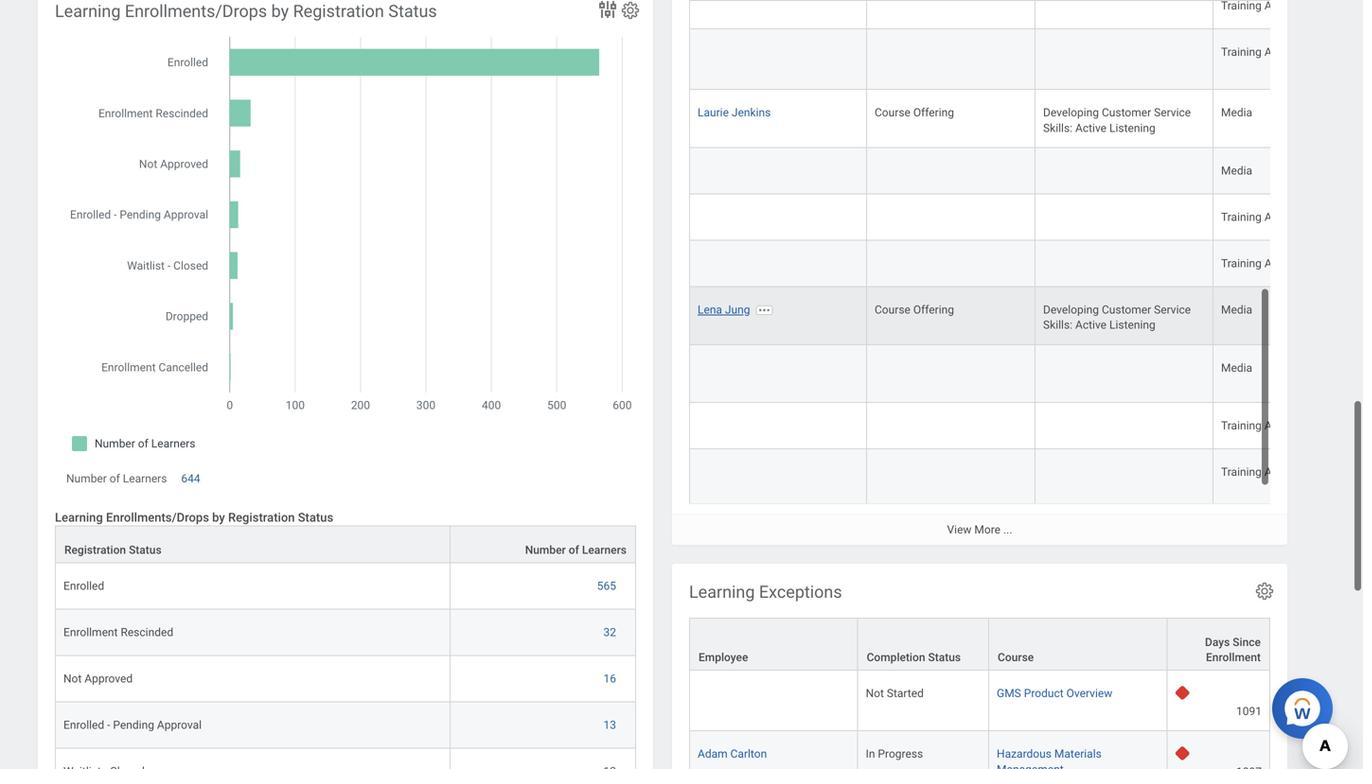 Task type: locate. For each thing, give the bounding box(es) containing it.
1 vertical spatial listening
[[1109, 319, 1156, 332]]

1 vertical spatial skills:
[[1043, 319, 1073, 332]]

0 vertical spatial learning
[[55, 1, 121, 21]]

2 activity from the top
[[1265, 211, 1302, 224]]

1 training activity element from the top
[[1221, 0, 1302, 12]]

completion
[[867, 651, 925, 665]]

course
[[875, 106, 911, 119], [875, 304, 911, 317], [998, 651, 1034, 665]]

0 vertical spatial course
[[875, 106, 911, 119]]

of
[[110, 472, 120, 486], [569, 544, 579, 557]]

media element
[[1221, 102, 1252, 119], [1221, 160, 1252, 177], [1221, 300, 1252, 317], [1221, 358, 1252, 375]]

developing customer service skills: active listening for lena jung
[[1043, 304, 1194, 332]]

registration
[[293, 1, 384, 21], [228, 510, 295, 525], [64, 544, 126, 557]]

learners
[[123, 472, 167, 486], [582, 544, 627, 557]]

2 vertical spatial course
[[998, 651, 1034, 665]]

offering
[[913, 106, 954, 119], [913, 304, 954, 317]]

hazardous materials management link
[[997, 744, 1102, 770]]

activity for 2nd training activity element
[[1265, 46, 1302, 59]]

1 vertical spatial registration
[[228, 510, 295, 525]]

0 vertical spatial of
[[110, 472, 120, 486]]

2 vertical spatial registration
[[64, 544, 126, 557]]

1 vertical spatial not
[[866, 687, 884, 701]]

1 horizontal spatial learners
[[582, 544, 627, 557]]

learners up 565 at the bottom of the page
[[582, 544, 627, 557]]

2 training from the top
[[1221, 211, 1262, 224]]

enrollment up the not approved element
[[63, 626, 118, 640]]

1 course offering from the top
[[875, 106, 954, 119]]

1 vertical spatial course
[[875, 304, 911, 317]]

1 course offering element from the top
[[875, 102, 954, 119]]

course offering
[[875, 106, 954, 119], [875, 304, 954, 317]]

course offering for laurie jenkins
[[875, 106, 954, 119]]

active for lena jung
[[1075, 319, 1107, 332]]

number of learners up registration status at the left of page
[[66, 472, 167, 486]]

1 vertical spatial offering
[[913, 304, 954, 317]]

1 vertical spatial of
[[569, 544, 579, 557]]

enrolled - pending approval
[[63, 719, 202, 732]]

training activity row
[[689, 29, 1363, 90], [689, 194, 1363, 241], [689, 241, 1363, 287], [689, 403, 1363, 450], [689, 450, 1363, 508]]

1 vertical spatial course offering element
[[875, 300, 954, 317]]

1 offering from the top
[[913, 106, 954, 119]]

1 horizontal spatial number of learners
[[525, 544, 627, 557]]

1 developing customer service skills: active listening from the top
[[1043, 106, 1194, 135]]

1 horizontal spatial of
[[569, 544, 579, 557]]

media
[[1221, 106, 1252, 119], [1221, 164, 1252, 177], [1221, 304, 1252, 317], [1221, 361, 1252, 375]]

0 vertical spatial course offering
[[875, 106, 954, 119]]

customer
[[1102, 106, 1151, 119], [1102, 304, 1151, 317]]

not left started
[[866, 687, 884, 701]]

1 vertical spatial learning enrollments/drops by registration status
[[55, 510, 333, 525]]

0 vertical spatial service
[[1154, 106, 1191, 119]]

1 horizontal spatial not
[[866, 687, 884, 701]]

2 course offering from the top
[[875, 304, 954, 317]]

0 vertical spatial by
[[271, 1, 289, 21]]

number of learners up 565 at the bottom of the page
[[525, 544, 627, 557]]

offering for jung
[[913, 304, 954, 317]]

3 training activity row from the top
[[689, 241, 1363, 287]]

2 customer from the top
[[1102, 304, 1151, 317]]

0 vertical spatial course offering element
[[875, 102, 954, 119]]

1 vertical spatial number
[[525, 544, 566, 557]]

adam
[[698, 748, 728, 761]]

1 vertical spatial media row
[[689, 345, 1363, 403]]

training activity for fifth training activity element from the top of the on the job training (including assessors) 'element'
[[1221, 419, 1302, 433]]

2 active from the top
[[1075, 319, 1107, 332]]

training for first training activity element from the bottom
[[1221, 466, 1262, 479]]

1 vertical spatial learners
[[582, 544, 627, 557]]

4 activity from the top
[[1265, 419, 1302, 433]]

days since enrollment
[[1205, 636, 1261, 665]]

gms product overview
[[997, 687, 1113, 701]]

2 training activity from the top
[[1221, 211, 1302, 224]]

of inside popup button
[[569, 544, 579, 557]]

1 media element from the top
[[1221, 102, 1252, 119]]

enrolled for enrolled element
[[63, 580, 104, 593]]

by
[[271, 1, 289, 21], [212, 510, 225, 525]]

0 vertical spatial not
[[63, 673, 82, 686]]

in
[[866, 748, 875, 761]]

0 vertical spatial active
[[1075, 121, 1107, 135]]

service
[[1154, 106, 1191, 119], [1154, 304, 1191, 317]]

2 offering from the top
[[913, 304, 954, 317]]

not inside learning exceptions element
[[866, 687, 884, 701]]

3 training activity element from the top
[[1221, 207, 1302, 224]]

1 vertical spatial developing customer service skills: active listening
[[1043, 304, 1194, 332]]

training activity element
[[1221, 0, 1302, 12], [1221, 42, 1302, 59], [1221, 207, 1302, 224], [1221, 253, 1302, 270], [1221, 416, 1302, 433], [1221, 462, 1302, 479]]

0 vertical spatial learning enrollments/drops by registration status
[[55, 1, 437, 21]]

not
[[63, 673, 82, 686], [866, 687, 884, 701]]

2 media element from the top
[[1221, 160, 1252, 177]]

learning
[[55, 1, 121, 21], [55, 510, 103, 525], [689, 583, 755, 603]]

enrollment
[[63, 626, 118, 640], [1206, 651, 1261, 665]]

cell
[[689, 0, 867, 29], [867, 0, 1036, 29], [1036, 0, 1214, 29], [689, 29, 867, 90], [867, 29, 1036, 90], [1036, 29, 1214, 90], [689, 148, 867, 194], [867, 148, 1036, 194], [1036, 148, 1214, 194], [689, 194, 867, 241], [867, 194, 1036, 241], [1036, 194, 1214, 241], [689, 241, 867, 287], [867, 241, 1036, 287], [1036, 241, 1214, 287], [689, 345, 867, 403], [867, 345, 1036, 403], [1036, 345, 1214, 403], [689, 403, 867, 450], [867, 403, 1036, 450], [1036, 403, 1214, 450], [689, 450, 867, 508], [867, 450, 1036, 508], [1036, 450, 1214, 508], [689, 671, 858, 732]]

0 vertical spatial enrollment
[[63, 626, 118, 640]]

customer for lena jung
[[1102, 304, 1151, 317]]

3 training activity from the top
[[1221, 257, 1302, 270]]

1 vertical spatial enrollment
[[1206, 651, 1261, 665]]

3 training from the top
[[1221, 257, 1262, 270]]

2 course offering element from the top
[[875, 300, 954, 317]]

employee
[[699, 651, 748, 665]]

1 horizontal spatial enrollment
[[1206, 651, 1261, 665]]

1 listening from the top
[[1109, 121, 1156, 135]]

0 horizontal spatial number of learners
[[66, 472, 167, 486]]

not approved
[[63, 673, 133, 686]]

1 active from the top
[[1075, 121, 1107, 135]]

2 vertical spatial learning
[[689, 583, 755, 603]]

0 vertical spatial media row
[[689, 148, 1363, 194]]

active
[[1075, 121, 1107, 135], [1075, 319, 1107, 332]]

1 vertical spatial developing
[[1043, 304, 1099, 317]]

13
[[603, 719, 616, 732]]

0 horizontal spatial of
[[110, 472, 120, 486]]

row containing not approved
[[55, 657, 636, 703]]

enrollment inside days since enrollment
[[1206, 651, 1261, 665]]

1 training activity from the top
[[1221, 46, 1302, 59]]

listening
[[1109, 121, 1156, 135], [1109, 319, 1156, 332]]

4 media from the top
[[1221, 361, 1252, 375]]

1 vertical spatial active
[[1075, 319, 1107, 332]]

row containing registration status
[[55, 526, 636, 564]]

3 activity from the top
[[1265, 257, 1302, 270]]

row containing adam carlton
[[689, 732, 1270, 770]]

1 vertical spatial number of learners
[[525, 544, 627, 557]]

media row
[[689, 148, 1363, 194], [689, 345, 1363, 403]]

0 vertical spatial enrolled
[[63, 580, 104, 593]]

644
[[181, 472, 200, 486]]

1 vertical spatial enrolled
[[63, 719, 104, 732]]

approved
[[85, 673, 133, 686]]

training activity for 2nd training activity element
[[1221, 46, 1302, 59]]

row containing laurie jenkins
[[689, 90, 1363, 148]]

status inside learning exceptions element
[[928, 651, 961, 665]]

activity for third training activity element from the bottom
[[1265, 257, 1302, 270]]

view more ... link
[[672, 514, 1287, 545]]

enrolled left -
[[63, 719, 104, 732]]

offering for jenkins
[[913, 106, 954, 119]]

not approved element
[[63, 669, 133, 686]]

adam carlton link
[[698, 744, 767, 761]]

training
[[1221, 46, 1262, 59], [1221, 211, 1262, 224], [1221, 257, 1262, 270], [1221, 419, 1262, 433], [1221, 466, 1262, 479]]

carlton
[[730, 748, 767, 761]]

1 training from the top
[[1221, 46, 1262, 59]]

not left approved
[[63, 673, 82, 686]]

training activity for 3rd training activity element
[[1221, 211, 1302, 224]]

course inside popup button
[[998, 651, 1034, 665]]

configure learning enrollments/drops by registration status image
[[620, 0, 641, 21]]

row containing enrollment rescinded
[[55, 610, 636, 657]]

days
[[1205, 636, 1230, 649]]

waitlist - closed element
[[63, 762, 145, 770]]

1 vertical spatial learning
[[55, 510, 103, 525]]

enrolled
[[63, 580, 104, 593], [63, 719, 104, 732]]

16
[[603, 673, 616, 686]]

1 training activity row from the top
[[689, 29, 1363, 90]]

learning inside learning exceptions element
[[689, 583, 755, 603]]

skills: for jung
[[1043, 319, 1073, 332]]

1 media row from the top
[[689, 148, 1363, 194]]

learning for configure learning exceptions icon
[[689, 583, 755, 603]]

2 skills: from the top
[[1043, 319, 1073, 332]]

0 horizontal spatial number
[[66, 472, 107, 486]]

0 vertical spatial customer
[[1102, 106, 1151, 119]]

learners left 644
[[123, 472, 167, 486]]

1 vertical spatial course offering
[[875, 304, 954, 317]]

0 vertical spatial listening
[[1109, 121, 1156, 135]]

5 activity from the top
[[1265, 466, 1302, 479]]

management
[[997, 763, 1064, 770]]

5 training activity from the top
[[1221, 466, 1302, 479]]

developing for jenkins
[[1043, 106, 1099, 119]]

number of learners image
[[458, 765, 628, 770]]

view more ...
[[947, 524, 1012, 537]]

2 developing customer service skills: active listening from the top
[[1043, 304, 1194, 332]]

5 training from the top
[[1221, 466, 1262, 479]]

view
[[947, 524, 972, 537]]

0 vertical spatial developing
[[1043, 106, 1099, 119]]

course offering element for lena jung
[[875, 300, 954, 317]]

0 horizontal spatial not
[[63, 673, 82, 686]]

developing
[[1043, 106, 1099, 119], [1043, 304, 1099, 317]]

activity for first training activity element from the bottom
[[1265, 466, 1302, 479]]

2 listening from the top
[[1109, 319, 1156, 332]]

completion status
[[867, 651, 961, 665]]

enrollment rescinded
[[63, 626, 173, 640]]

1 skills: from the top
[[1043, 121, 1073, 135]]

1 vertical spatial service
[[1154, 304, 1191, 317]]

learning enrollments/drops by registration status
[[55, 1, 437, 21], [55, 510, 333, 525]]

number of learners
[[66, 472, 167, 486], [525, 544, 627, 557]]

1 horizontal spatial number
[[525, 544, 566, 557]]

skills:
[[1043, 121, 1073, 135], [1043, 319, 1073, 332]]

1 service from the top
[[1154, 106, 1191, 119]]

enrollments/drops
[[125, 1, 267, 21], [106, 510, 209, 525]]

row containing lena jung
[[689, 287, 1363, 345]]

number
[[66, 472, 107, 486], [525, 544, 566, 557]]

3 media element from the top
[[1221, 300, 1252, 317]]

training for 2nd training activity element
[[1221, 46, 1262, 59]]

0 horizontal spatial enrollment
[[63, 626, 118, 640]]

2 service from the top
[[1154, 304, 1191, 317]]

1 vertical spatial customer
[[1102, 304, 1151, 317]]

1 activity from the top
[[1265, 46, 1302, 59]]

customer for laurie jenkins
[[1102, 106, 1151, 119]]

status
[[388, 1, 437, 21], [298, 510, 333, 525], [129, 544, 162, 557], [928, 651, 961, 665]]

0 vertical spatial offering
[[913, 106, 954, 119]]

2 enrolled from the top
[[63, 719, 104, 732]]

training for fifth training activity element from the top of the on the job training (including assessors) 'element'
[[1221, 419, 1262, 433]]

activity
[[1265, 46, 1302, 59], [1265, 211, 1302, 224], [1265, 257, 1302, 270], [1265, 419, 1302, 433], [1265, 466, 1302, 479]]

1 customer from the top
[[1102, 106, 1151, 119]]

13 button
[[603, 718, 619, 733]]

5 training activity row from the top
[[689, 450, 1363, 508]]

training activity
[[1221, 46, 1302, 59], [1221, 211, 1302, 224], [1221, 257, 1302, 270], [1221, 419, 1302, 433], [1221, 466, 1302, 479]]

1 enrolled from the top
[[63, 580, 104, 593]]

training activity for third training activity element from the bottom
[[1221, 257, 1302, 270]]

service for laurie jenkins
[[1154, 106, 1191, 119]]

configure learning exceptions image
[[1254, 581, 1275, 602]]

0 vertical spatial skills:
[[1043, 121, 1073, 135]]

0 vertical spatial number
[[66, 472, 107, 486]]

2 developing from the top
[[1043, 304, 1099, 317]]

4 training activity from the top
[[1221, 419, 1302, 433]]

4 training from the top
[[1221, 419, 1262, 433]]

number of learners inside popup button
[[525, 544, 627, 557]]

1 vertical spatial by
[[212, 510, 225, 525]]

course offering element
[[875, 102, 954, 119], [875, 300, 954, 317]]

since
[[1233, 636, 1261, 649]]

developing customer service skills: active listening
[[1043, 106, 1194, 135], [1043, 304, 1194, 332]]

laurie jenkins
[[698, 106, 771, 119]]

row
[[689, 0, 1363, 1], [689, 0, 1363, 29], [689, 90, 1363, 148], [689, 287, 1363, 345], [55, 526, 636, 564], [55, 564, 636, 610], [55, 610, 636, 657], [689, 618, 1270, 671], [55, 657, 636, 703], [689, 671, 1270, 732], [55, 703, 636, 749], [689, 732, 1270, 770], [55, 749, 636, 770]]

0 vertical spatial developing customer service skills: active listening
[[1043, 106, 1194, 135]]

1 developing from the top
[[1043, 106, 1099, 119]]

enrolled down registration status at the left of page
[[63, 580, 104, 593]]

0 horizontal spatial learners
[[123, 472, 167, 486]]

activity for fifth training activity element from the top of the on the job training (including assessors) 'element'
[[1265, 419, 1302, 433]]

enrollment down since
[[1206, 651, 1261, 665]]



Task type: vqa. For each thing, say whether or not it's contained in the screenshot.
View
yes



Task type: describe. For each thing, give the bounding box(es) containing it.
2 media from the top
[[1221, 164, 1252, 177]]

learning for the configure and view chart data icon on the top
[[55, 1, 121, 21]]

enrollment rescinded element
[[63, 623, 173, 640]]

training for 3rd training activity element
[[1221, 211, 1262, 224]]

0 vertical spatial number of learners
[[66, 472, 167, 486]]

learning exceptions
[[689, 583, 842, 603]]

565 button
[[597, 579, 619, 594]]

jenkins
[[732, 106, 771, 119]]

0 horizontal spatial by
[[212, 510, 225, 525]]

2 training activity element from the top
[[1221, 42, 1302, 59]]

days since enrollment button
[[1168, 619, 1269, 670]]

training activity for first training activity element from the bottom
[[1221, 466, 1302, 479]]

1 media from the top
[[1221, 106, 1252, 119]]

32 button
[[603, 625, 619, 641]]

started
[[887, 687, 924, 701]]

0 vertical spatial learners
[[123, 472, 167, 486]]

listening for laurie jenkins
[[1109, 121, 1156, 135]]

4 media element from the top
[[1221, 358, 1252, 375]]

enrolled for enrolled - pending approval
[[63, 719, 104, 732]]

not started element
[[866, 684, 924, 701]]

on the job training (including assessors) element
[[672, 0, 1363, 545]]

row containing not started
[[689, 671, 1270, 732]]

lena jung link
[[698, 300, 750, 317]]

16 button
[[603, 672, 619, 687]]

number of learners button
[[451, 527, 635, 563]]

in progress
[[866, 748, 923, 761]]

registration status button
[[56, 527, 450, 563]]

product
[[1024, 687, 1064, 701]]

1 vertical spatial enrollments/drops
[[106, 510, 209, 525]]

5 training activity element from the top
[[1221, 416, 1302, 433]]

gms product overview link
[[997, 684, 1113, 701]]

developing for jung
[[1043, 304, 1099, 317]]

1 horizontal spatial by
[[271, 1, 289, 21]]

configure and view chart data image
[[596, 0, 619, 21]]

...
[[1003, 524, 1012, 537]]

number inside popup button
[[525, 544, 566, 557]]

registration inside popup button
[[64, 544, 126, 557]]

not started
[[866, 687, 924, 701]]

0 vertical spatial registration
[[293, 1, 384, 21]]

laurie jenkins link
[[698, 102, 771, 119]]

not for not started
[[866, 687, 884, 701]]

enrolled element
[[63, 576, 104, 593]]

row containing enrolled
[[55, 564, 636, 610]]

service for lena jung
[[1154, 304, 1191, 317]]

laurie
[[698, 106, 729, 119]]

course offering for lena jung
[[875, 304, 954, 317]]

learners inside popup button
[[582, 544, 627, 557]]

enrolled - pending approval element
[[63, 715, 202, 732]]

hazardous
[[997, 748, 1052, 761]]

exceptions
[[759, 583, 842, 603]]

row containing days since enrollment
[[689, 618, 1270, 671]]

registration status
[[64, 544, 162, 557]]

644 button
[[181, 472, 203, 487]]

2 media row from the top
[[689, 345, 1363, 403]]

listening for lena jung
[[1109, 319, 1156, 332]]

course for jenkins
[[875, 106, 911, 119]]

6 training activity element from the top
[[1221, 462, 1302, 479]]

developing customer service skills: active listening for laurie jenkins
[[1043, 106, 1194, 135]]

materials
[[1054, 748, 1102, 761]]

gms
[[997, 687, 1021, 701]]

2 training activity row from the top
[[689, 194, 1363, 241]]

32
[[603, 626, 616, 640]]

more
[[974, 524, 1001, 537]]

active for laurie jenkins
[[1075, 121, 1107, 135]]

adam carlton
[[698, 748, 767, 761]]

rescinded
[[121, 626, 173, 640]]

lena jung
[[698, 304, 750, 317]]

jung
[[725, 304, 750, 317]]

course offering element for laurie jenkins
[[875, 102, 954, 119]]

0 vertical spatial enrollments/drops
[[125, 1, 267, 21]]

course for jung
[[875, 304, 911, 317]]

progress
[[878, 748, 923, 761]]

pending
[[113, 719, 154, 732]]

not for not approved
[[63, 673, 82, 686]]

overview
[[1067, 687, 1113, 701]]

activity for 3rd training activity element
[[1265, 211, 1302, 224]]

course button
[[989, 619, 1167, 670]]

skills: for jenkins
[[1043, 121, 1073, 135]]

learning exceptions element
[[672, 564, 1287, 770]]

hazardous materials management
[[997, 748, 1102, 770]]

4 training activity element from the top
[[1221, 253, 1302, 270]]

training for third training activity element from the bottom
[[1221, 257, 1262, 270]]

employee button
[[690, 619, 857, 670]]

565
[[597, 580, 616, 593]]

lena
[[698, 304, 722, 317]]

in progress element
[[866, 744, 923, 761]]

-
[[107, 719, 110, 732]]

1091
[[1236, 705, 1262, 719]]

2 learning enrollments/drops by registration status from the top
[[55, 510, 333, 525]]

completion status button
[[858, 619, 988, 670]]

approval
[[157, 719, 202, 732]]

4 training activity row from the top
[[689, 403, 1363, 450]]

row containing enrolled - pending approval
[[55, 703, 636, 749]]

3 media from the top
[[1221, 304, 1252, 317]]

1 learning enrollments/drops by registration status from the top
[[55, 1, 437, 21]]

cell inside learning exceptions element
[[689, 671, 858, 732]]



